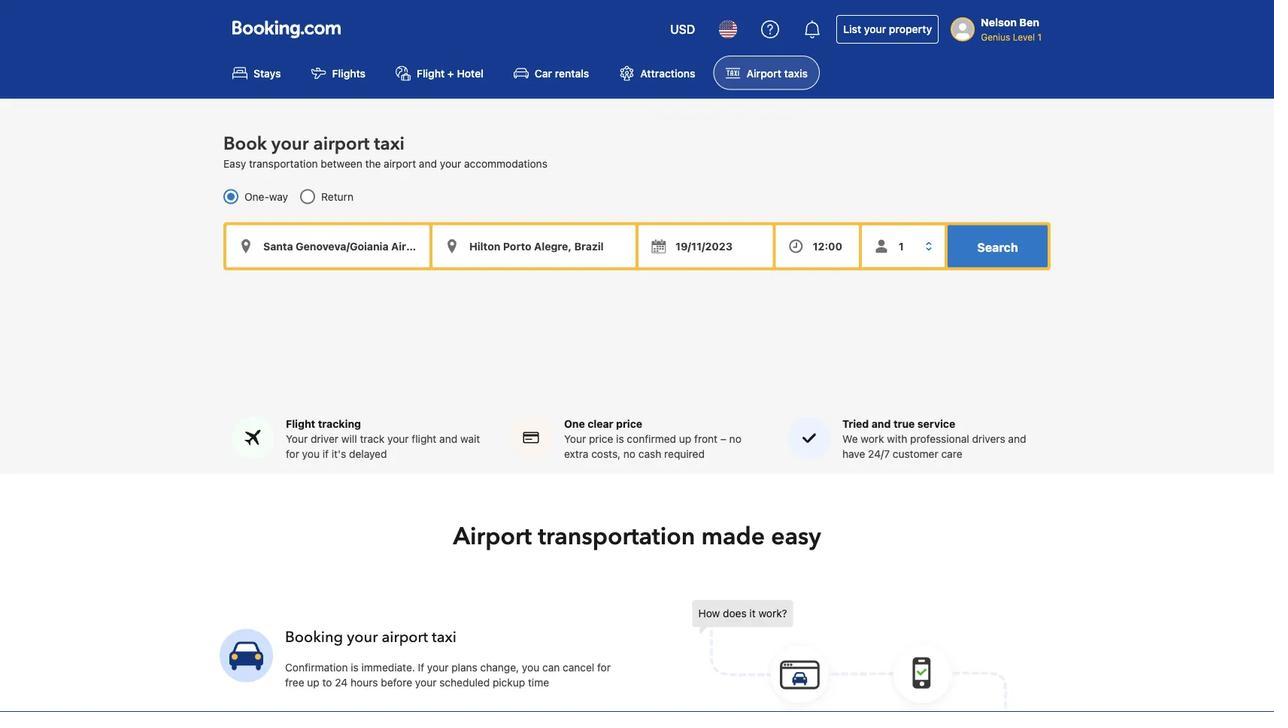 Task type: describe. For each thing, give the bounding box(es) containing it.
change,
[[480, 661, 519, 674]]

and inside book your airport taxi easy transportation between the airport and your accommodations
[[419, 157, 437, 169]]

0 vertical spatial no
[[729, 433, 741, 445]]

ben
[[1019, 16, 1039, 29]]

you inside confirmation is immediate. if your plans change, you can cancel for free up to 24 hours before your scheduled pickup time
[[522, 661, 539, 674]]

1 horizontal spatial price
[[616, 418, 642, 430]]

free
[[285, 676, 304, 689]]

scheduled
[[439, 676, 490, 689]]

easy
[[771, 520, 821, 553]]

easy
[[223, 157, 246, 169]]

book your airport taxi easy transportation between the airport and your accommodations
[[223, 131, 547, 169]]

rentals
[[555, 67, 589, 79]]

up inside confirmation is immediate. if your plans change, you can cancel for free up to 24 hours before your scheduled pickup time
[[307, 676, 319, 689]]

way
[[269, 190, 288, 203]]

usd
[[670, 22, 695, 36]]

flight + hotel link
[[384, 56, 496, 90]]

if
[[418, 661, 424, 674]]

car rentals
[[535, 67, 589, 79]]

booking.com online hotel reservations image
[[232, 20, 341, 38]]

1 vertical spatial airport
[[384, 157, 416, 169]]

your down if
[[415, 676, 437, 689]]

–
[[720, 433, 726, 445]]

confirmation is immediate. if your plans change, you can cancel for free up to 24 hours before your scheduled pickup time
[[285, 661, 611, 689]]

1
[[1037, 32, 1042, 42]]

one-
[[244, 190, 269, 203]]

driver
[[311, 433, 339, 445]]

attractions
[[640, 67, 695, 79]]

customer
[[893, 448, 938, 460]]

tracking
[[318, 418, 361, 430]]

1 horizontal spatial transportation
[[538, 520, 695, 553]]

one-way
[[244, 190, 288, 203]]

your right list
[[864, 23, 886, 35]]

delayed
[[349, 448, 387, 460]]

is inside confirmation is immediate. if your plans change, you can cancel for free up to 24 hours before your scheduled pickup time
[[351, 661, 359, 674]]

nelson ben genius level 1
[[981, 16, 1042, 42]]

plans
[[451, 661, 477, 674]]

one clear price your price is confirmed up front – no extra costs, no cash required
[[564, 418, 741, 460]]

your inside one clear price your price is confirmed up front – no extra costs, no cash required
[[564, 433, 586, 445]]

Enter pick-up location text field
[[226, 225, 429, 267]]

genius
[[981, 32, 1010, 42]]

flights
[[332, 67, 366, 79]]

taxi for book
[[374, 131, 405, 156]]

24/7
[[868, 448, 890, 460]]

care
[[941, 448, 962, 460]]

required
[[664, 448, 705, 460]]

can
[[542, 661, 560, 674]]

your left accommodations
[[440, 157, 461, 169]]

airport for airport transportation made easy
[[453, 520, 532, 553]]

clear
[[588, 418, 613, 430]]

is inside one clear price your price is confirmed up front – no extra costs, no cash required
[[616, 433, 624, 445]]

immediate.
[[361, 661, 415, 674]]

front
[[694, 433, 718, 445]]

with
[[887, 433, 907, 445]]

have
[[842, 448, 865, 460]]

airport taxis
[[747, 67, 808, 79]]

professional
[[910, 433, 969, 445]]

cancel
[[563, 661, 594, 674]]

work?
[[758, 607, 787, 620]]

1 vertical spatial no
[[623, 448, 636, 460]]

stays
[[253, 67, 281, 79]]

hotel
[[457, 67, 484, 79]]

12:00
[[813, 240, 842, 252]]

extra
[[564, 448, 588, 460]]

time
[[528, 676, 549, 689]]

airport taxis link
[[713, 56, 820, 90]]

hours
[[351, 676, 378, 689]]

usd button
[[661, 11, 704, 47]]

up inside one clear price your price is confirmed up front – no extra costs, no cash required
[[679, 433, 691, 445]]

tried and true service we work with professional drivers and have 24/7 customer care
[[842, 418, 1026, 460]]

flight + hotel
[[417, 67, 484, 79]]

between
[[321, 157, 362, 169]]

your right if
[[427, 661, 449, 674]]

stays link
[[220, 56, 293, 90]]

made
[[701, 520, 765, 553]]

your right book
[[271, 131, 309, 156]]

one
[[564, 418, 585, 430]]

flight for flight tracking your driver will track your flight and wait for you if it's delayed
[[286, 418, 315, 430]]



Task type: vqa. For each thing, say whether or not it's contained in the screenshot.
CANCELLATION
no



Task type: locate. For each thing, give the bounding box(es) containing it.
wait
[[460, 433, 480, 445]]

0 vertical spatial transportation
[[249, 157, 318, 169]]

0 vertical spatial price
[[616, 418, 642, 430]]

transportation inside book your airport taxi easy transportation between the airport and your accommodations
[[249, 157, 318, 169]]

1 horizontal spatial is
[[616, 433, 624, 445]]

if
[[322, 448, 329, 460]]

1 horizontal spatial booking airport taxi image
[[692, 600, 1008, 712]]

1 horizontal spatial airport
[[747, 67, 781, 79]]

taxi inside book your airport taxi easy transportation between the airport and your accommodations
[[374, 131, 405, 156]]

taxi
[[374, 131, 405, 156], [432, 627, 456, 648]]

Enter destination text field
[[432, 225, 636, 267]]

up
[[679, 433, 691, 445], [307, 676, 319, 689]]

is
[[616, 433, 624, 445], [351, 661, 359, 674]]

2 your from the left
[[564, 433, 586, 445]]

is up costs,
[[616, 433, 624, 445]]

car
[[535, 67, 552, 79]]

how
[[698, 607, 720, 620]]

confirmed
[[627, 433, 676, 445]]

0 horizontal spatial for
[[286, 448, 299, 460]]

booking your airport taxi
[[285, 627, 456, 648]]

up up required
[[679, 433, 691, 445]]

your right track
[[387, 433, 409, 445]]

0 vertical spatial taxi
[[374, 131, 405, 156]]

for inside confirmation is immediate. if your plans change, you can cancel for free up to 24 hours before your scheduled pickup time
[[597, 661, 611, 674]]

0 vertical spatial you
[[302, 448, 320, 460]]

19/11/2023
[[675, 240, 733, 252]]

0 vertical spatial up
[[679, 433, 691, 445]]

will
[[341, 433, 357, 445]]

taxi up plans on the bottom left of the page
[[432, 627, 456, 648]]

property
[[889, 23, 932, 35]]

1 horizontal spatial your
[[564, 433, 586, 445]]

1 horizontal spatial for
[[597, 661, 611, 674]]

true
[[893, 418, 915, 430]]

for left if
[[286, 448, 299, 460]]

does
[[723, 607, 747, 620]]

1 vertical spatial up
[[307, 676, 319, 689]]

1 vertical spatial you
[[522, 661, 539, 674]]

we
[[842, 433, 858, 445]]

19/11/2023 button
[[639, 225, 773, 267]]

tried
[[842, 418, 869, 430]]

price down clear
[[589, 433, 613, 445]]

0 horizontal spatial you
[[302, 448, 320, 460]]

your left driver
[[286, 433, 308, 445]]

0 vertical spatial airport
[[313, 131, 370, 156]]

airport for book
[[313, 131, 370, 156]]

0 vertical spatial for
[[286, 448, 299, 460]]

flight for flight + hotel
[[417, 67, 445, 79]]

search
[[977, 240, 1018, 254]]

car rentals link
[[502, 56, 601, 90]]

it's
[[332, 448, 346, 460]]

how does it work?
[[698, 607, 787, 620]]

up left to
[[307, 676, 319, 689]]

you inside flight tracking your driver will track your flight and wait for you if it's delayed
[[302, 448, 320, 460]]

airport
[[313, 131, 370, 156], [384, 157, 416, 169], [382, 627, 428, 648]]

0 horizontal spatial booking airport taxi image
[[220, 629, 273, 682]]

drivers
[[972, 433, 1005, 445]]

attractions link
[[607, 56, 707, 90]]

price up confirmed
[[616, 418, 642, 430]]

your inside flight tracking your driver will track your flight and wait for you if it's delayed
[[286, 433, 308, 445]]

and right the
[[419, 157, 437, 169]]

return
[[321, 190, 353, 203]]

flights link
[[299, 56, 378, 90]]

flight up driver
[[286, 418, 315, 430]]

0 vertical spatial flight
[[417, 67, 445, 79]]

book
[[223, 131, 267, 156]]

and right drivers
[[1008, 433, 1026, 445]]

track
[[360, 433, 385, 445]]

1 horizontal spatial you
[[522, 661, 539, 674]]

confirmation
[[285, 661, 348, 674]]

your
[[864, 23, 886, 35], [271, 131, 309, 156], [440, 157, 461, 169], [387, 433, 409, 445], [347, 627, 378, 648], [427, 661, 449, 674], [415, 676, 437, 689]]

airport transportation made easy
[[453, 520, 821, 553]]

0 horizontal spatial transportation
[[249, 157, 318, 169]]

no left cash
[[623, 448, 636, 460]]

0 vertical spatial is
[[616, 433, 624, 445]]

before
[[381, 676, 412, 689]]

1 vertical spatial flight
[[286, 418, 315, 430]]

airport
[[747, 67, 781, 79], [453, 520, 532, 553]]

your
[[286, 433, 308, 445], [564, 433, 586, 445]]

1 horizontal spatial no
[[729, 433, 741, 445]]

flight inside flight tracking your driver will track your flight and wait for you if it's delayed
[[286, 418, 315, 430]]

airport right the
[[384, 157, 416, 169]]

search button
[[948, 225, 1048, 267]]

1 vertical spatial is
[[351, 661, 359, 674]]

for for flight tracking your driver will track your flight and wait for you if it's delayed
[[286, 448, 299, 460]]

taxis
[[784, 67, 808, 79]]

it
[[749, 607, 756, 620]]

service
[[917, 418, 955, 430]]

price
[[616, 418, 642, 430], [589, 433, 613, 445]]

0 horizontal spatial airport
[[453, 520, 532, 553]]

0 horizontal spatial your
[[286, 433, 308, 445]]

your up "immediate."
[[347, 627, 378, 648]]

level
[[1013, 32, 1035, 42]]

booking airport taxi image
[[692, 600, 1008, 712], [220, 629, 273, 682]]

0 horizontal spatial flight
[[286, 418, 315, 430]]

1 horizontal spatial up
[[679, 433, 691, 445]]

taxi for booking
[[432, 627, 456, 648]]

the
[[365, 157, 381, 169]]

no
[[729, 433, 741, 445], [623, 448, 636, 460]]

flight left the '+'
[[417, 67, 445, 79]]

flight
[[417, 67, 445, 79], [286, 418, 315, 430]]

1 horizontal spatial taxi
[[432, 627, 456, 648]]

and inside flight tracking your driver will track your flight and wait for you if it's delayed
[[439, 433, 457, 445]]

airport for booking
[[382, 627, 428, 648]]

for inside flight tracking your driver will track your flight and wait for you if it's delayed
[[286, 448, 299, 460]]

accommodations
[[464, 157, 547, 169]]

cash
[[638, 448, 661, 460]]

is up hours
[[351, 661, 359, 674]]

nelson
[[981, 16, 1017, 29]]

24
[[335, 676, 348, 689]]

0 horizontal spatial is
[[351, 661, 359, 674]]

12:00 button
[[776, 225, 859, 267]]

pickup
[[493, 676, 525, 689]]

for right cancel
[[597, 661, 611, 674]]

1 vertical spatial for
[[597, 661, 611, 674]]

1 your from the left
[[286, 433, 308, 445]]

transportation
[[249, 157, 318, 169], [538, 520, 695, 553]]

+
[[447, 67, 454, 79]]

airport up between
[[313, 131, 370, 156]]

2 vertical spatial airport
[[382, 627, 428, 648]]

1 vertical spatial taxi
[[432, 627, 456, 648]]

airport up if
[[382, 627, 428, 648]]

and up the work
[[872, 418, 891, 430]]

work
[[861, 433, 884, 445]]

0 horizontal spatial no
[[623, 448, 636, 460]]

your down "one"
[[564, 433, 586, 445]]

list
[[843, 23, 861, 35]]

1 vertical spatial transportation
[[538, 520, 695, 553]]

for
[[286, 448, 299, 460], [597, 661, 611, 674]]

0 horizontal spatial taxi
[[374, 131, 405, 156]]

1 vertical spatial airport
[[453, 520, 532, 553]]

you up time
[[522, 661, 539, 674]]

no right –
[[729, 433, 741, 445]]

list your property link
[[836, 15, 939, 44]]

flight
[[412, 433, 436, 445]]

for for confirmation is immediate. if your plans change, you can cancel for free up to 24 hours before your scheduled pickup time
[[597, 661, 611, 674]]

taxi up the
[[374, 131, 405, 156]]

list your property
[[843, 23, 932, 35]]

costs,
[[591, 448, 621, 460]]

you
[[302, 448, 320, 460], [522, 661, 539, 674]]

and left wait in the left of the page
[[439, 433, 457, 445]]

airport for airport taxis
[[747, 67, 781, 79]]

you left if
[[302, 448, 320, 460]]

0 horizontal spatial price
[[589, 433, 613, 445]]

1 vertical spatial price
[[589, 433, 613, 445]]

your inside flight tracking your driver will track your flight and wait for you if it's delayed
[[387, 433, 409, 445]]

0 horizontal spatial up
[[307, 676, 319, 689]]

booking
[[285, 627, 343, 648]]

1 horizontal spatial flight
[[417, 67, 445, 79]]

0 vertical spatial airport
[[747, 67, 781, 79]]



